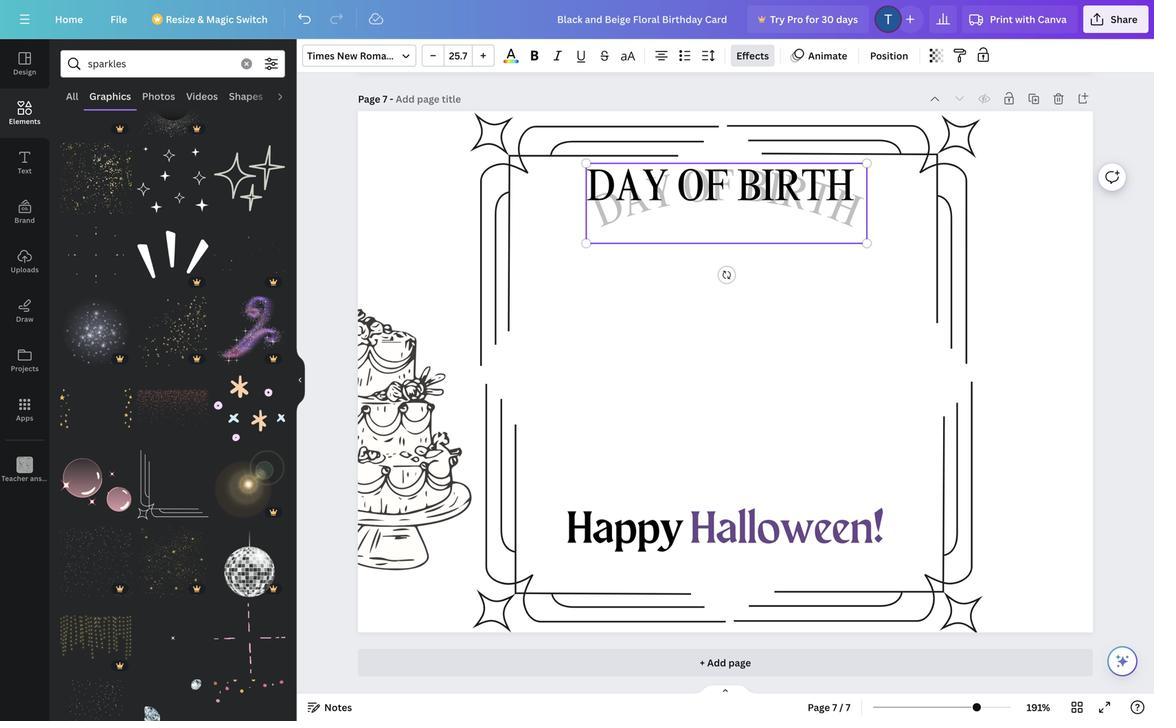 Task type: vqa. For each thing, say whether or not it's contained in the screenshot.
Father's Day Presentations link
no



Task type: describe. For each thing, give the bounding box(es) containing it.
white sparkling stars image
[[60, 526, 132, 598]]

uploads button
[[0, 237, 49, 287]]

effects
[[737, 49, 769, 62]]

30
[[822, 13, 834, 26]]

&
[[198, 13, 204, 26]]

page for page 7 -
[[358, 92, 381, 106]]

egypt gold sprinkles simple square image
[[60, 143, 132, 214]]

resize & magic switch
[[166, 13, 268, 26]]

all
[[66, 90, 78, 103]]

position
[[871, 49, 909, 62]]

happy
[[567, 509, 684, 554]]

notes button
[[302, 697, 358, 719]]

print
[[990, 13, 1013, 26]]

+
[[700, 657, 705, 670]]

7 for -
[[383, 92, 388, 106]]

audio
[[274, 90, 302, 103]]

for
[[806, 13, 820, 26]]

+ add page
[[700, 657, 751, 670]]

audio button
[[269, 83, 307, 109]]

draw button
[[0, 287, 49, 336]]

text
[[18, 166, 32, 176]]

page 7 / 7
[[808, 701, 851, 714]]

happy halloween!
[[567, 509, 885, 554]]

home
[[55, 13, 83, 26]]

home link
[[44, 5, 94, 33]]

/
[[840, 701, 844, 714]]

Search elements search field
[[88, 51, 233, 77]]

animate button
[[787, 45, 853, 67]]

;
[[24, 475, 26, 483]]

fairy magic sparkle image
[[214, 296, 285, 367]]

golden sparkles illustration image
[[137, 526, 208, 598]]

resize & magic switch button
[[144, 5, 279, 33]]

egypt white gold sprinkles sparse rectangle image
[[60, 680, 132, 722]]

switch
[[236, 13, 268, 26]]

– – number field
[[449, 49, 468, 62]]

day
[[587, 168, 669, 213]]

canva assistant image
[[1115, 654, 1131, 670]]

cute handdrawn school glitter image
[[214, 373, 285, 444]]

halloween!
[[691, 509, 885, 554]]

silver stars and confetti background 0908 image
[[137, 66, 208, 137]]

effects button
[[731, 45, 775, 67]]

191%
[[1027, 701, 1051, 714]]

2 horizontal spatial 7
[[846, 701, 851, 714]]

shiny sparkles image
[[60, 296, 132, 367]]

shapes button
[[224, 83, 269, 109]]

uploads
[[11, 265, 39, 275]]

new
[[337, 49, 358, 62]]

hide image
[[296, 347, 305, 413]]

page for page 7 / 7
[[808, 701, 830, 714]]

+ add page button
[[358, 650, 1093, 677]]

show pages image
[[693, 685, 759, 696]]

Page title text field
[[396, 92, 463, 106]]

lined retro anime bubbles and sparkles image
[[60, 450, 132, 521]]

7 for /
[[833, 701, 838, 714]]

file
[[110, 13, 127, 26]]

times new roman condensed button
[[302, 45, 448, 67]]

condensed
[[395, 49, 448, 62]]

projects
[[11, 364, 39, 374]]

times
[[307, 49, 335, 62]]

birth
[[737, 168, 855, 213]]

keys
[[56, 474, 71, 484]]

try pro for 30 days
[[770, 13, 858, 26]]

gold glitter dust image
[[137, 296, 208, 367]]

191% button
[[1017, 697, 1061, 719]]

magic
[[206, 13, 234, 26]]

print with canva button
[[963, 5, 1078, 33]]

art deco minimal christmas sparkle corner border image
[[137, 450, 208, 521]]

text button
[[0, 138, 49, 188]]

share button
[[1084, 5, 1149, 33]]



Task type: locate. For each thing, give the bounding box(es) containing it.
7
[[383, 92, 388, 106], [833, 701, 838, 714], [846, 701, 851, 714]]

1 vertical spatial page
[[808, 701, 830, 714]]

side panel tab list
[[0, 39, 71, 496]]

sequin sparkles image
[[137, 373, 208, 444]]

Design title text field
[[546, 5, 742, 33]]

1 horizontal spatial page
[[808, 701, 830, 714]]

group
[[422, 45, 495, 67], [60, 66, 132, 137], [137, 66, 208, 137], [214, 66, 285, 137], [60, 134, 132, 214], [137, 134, 208, 214], [214, 134, 285, 214], [60, 211, 132, 291], [137, 211, 208, 291], [214, 219, 285, 291], [60, 288, 132, 367], [137, 288, 208, 367], [214, 288, 285, 367], [60, 365, 132, 444], [137, 365, 208, 444], [214, 365, 285, 444], [214, 441, 285, 521], [60, 450, 132, 521], [137, 450, 208, 521], [60, 518, 132, 598], [137, 518, 208, 598], [214, 518, 285, 598], [60, 595, 132, 674], [137, 595, 208, 674], [214, 595, 285, 674], [60, 672, 132, 722], [137, 672, 208, 722], [214, 672, 285, 722]]

shiny disco ball image
[[214, 526, 285, 598]]

elements
[[9, 117, 41, 126]]

7 left -
[[383, 92, 388, 106]]

try
[[770, 13, 785, 26]]

pro
[[788, 13, 804, 26]]

photos
[[142, 90, 175, 103]]

7 right /
[[846, 701, 851, 714]]

page
[[729, 657, 751, 670]]

roman
[[360, 49, 393, 62]]

times new roman condensed
[[307, 49, 448, 62]]

brand button
[[0, 188, 49, 237]]

elements button
[[0, 89, 49, 138]]

with
[[1016, 13, 1036, 26]]

videos button
[[181, 83, 224, 109]]

all button
[[60, 83, 84, 109]]

canva
[[1038, 13, 1067, 26]]

sparkling hanging lights image
[[60, 603, 132, 674]]

of
[[678, 168, 729, 213]]

photos button
[[137, 83, 181, 109]]

try pro for 30 days button
[[748, 5, 869, 33]]

projects button
[[0, 336, 49, 386]]

share
[[1111, 13, 1138, 26]]

DAY OF BIRTH text field
[[587, 168, 855, 213]]

teacher
[[1, 474, 28, 484]]

design
[[13, 67, 36, 77]]

days
[[837, 13, 858, 26]]

page left -
[[358, 92, 381, 106]]

brand
[[14, 216, 35, 225]]

teacher answer keys
[[1, 474, 71, 484]]

file button
[[100, 5, 138, 33]]

sparkle decorative aesthetic image
[[214, 143, 285, 214]]

page inside button
[[808, 701, 830, 714]]

0 vertical spatial page
[[358, 92, 381, 106]]

draw
[[16, 315, 34, 324]]

day of birth
[[587, 168, 855, 213]]

animate
[[809, 49, 848, 62]]

design button
[[0, 39, 49, 89]]

0 horizontal spatial page
[[358, 92, 381, 106]]

position button
[[865, 45, 914, 67]]

main menu bar
[[0, 0, 1155, 39]]

page 7 -
[[358, 92, 396, 106]]

videos
[[186, 90, 218, 103]]

0 horizontal spatial 7
[[383, 92, 388, 106]]

answer
[[30, 474, 54, 484]]

shapes
[[229, 90, 263, 103]]

print with canva
[[990, 13, 1067, 26]]

resize
[[166, 13, 195, 26]]

notes
[[324, 701, 352, 714]]

page 7 / 7 button
[[803, 697, 856, 719]]

page left /
[[808, 701, 830, 714]]

luminous abstract sparkling image
[[214, 450, 285, 521]]

add
[[708, 657, 727, 670]]

color range image
[[504, 60, 519, 63]]

page
[[358, 92, 381, 106], [808, 701, 830, 714]]

graphics button
[[84, 83, 137, 109]]

graphics
[[89, 90, 131, 103]]

apps
[[16, 414, 33, 423]]

7 left /
[[833, 701, 838, 714]]

1 horizontal spatial 7
[[833, 701, 838, 714]]

apps button
[[0, 386, 49, 435]]

-
[[390, 92, 394, 106]]



